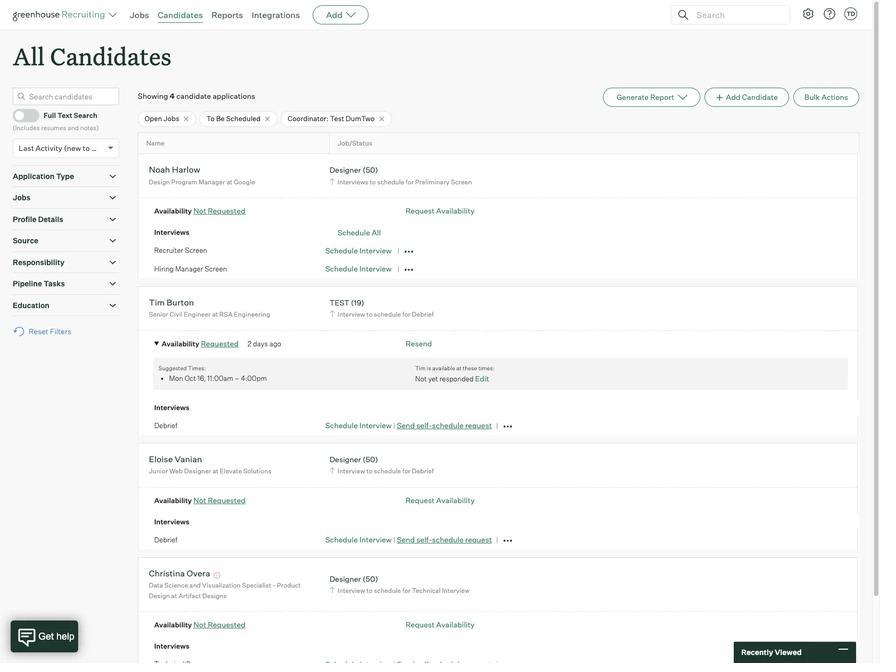 Task type: locate. For each thing, give the bounding box(es) containing it.
1 vertical spatial request
[[406, 496, 435, 505]]

at for vanian
[[213, 468, 218, 476]]

configure image
[[802, 7, 815, 20]]

1 vertical spatial (50)
[[363, 455, 378, 464]]

1 (50) from the top
[[363, 166, 378, 175]]

at left google
[[227, 178, 232, 186]]

name
[[146, 139, 165, 147]]

schedule interview link for noah harlow
[[325, 246, 392, 255]]

2 request from the top
[[406, 496, 435, 505]]

not down eloise vanian junior web designer at elevate solutions
[[193, 496, 206, 505]]

3 (50) from the top
[[363, 575, 378, 584]]

tim left is
[[415, 365, 426, 372]]

designer inside designer (50) interview to schedule for debrief
[[330, 455, 361, 464]]

last
[[19, 143, 34, 153]]

for inside designer (50) interview to schedule for debrief
[[403, 468, 411, 476]]

1 vertical spatial and
[[190, 582, 201, 590]]

to inside 'designer (50) interviews to schedule for preliminary screen'
[[370, 178, 376, 186]]

0 vertical spatial schedule interview | send self-schedule request
[[325, 422, 492, 431]]

harlow
[[172, 165, 200, 175]]

and
[[68, 124, 79, 132], [190, 582, 201, 590]]

2 vertical spatial not requested button
[[193, 621, 246, 630]]

2 vertical spatial request availability
[[406, 621, 475, 630]]

scheduled
[[226, 114, 261, 123]]

manager
[[199, 178, 225, 186], [175, 265, 203, 273]]

0 vertical spatial tim
[[149, 297, 165, 308]]

requested down google
[[208, 207, 246, 216]]

send up designer (50) interview to schedule for debrief
[[397, 422, 415, 431]]

schedule interview | send self-schedule request
[[325, 422, 492, 431], [325, 536, 492, 545]]

| for tim burton
[[393, 422, 395, 431]]

at down science
[[171, 593, 177, 601]]

0 horizontal spatial and
[[68, 124, 79, 132]]

2 vertical spatial request
[[406, 621, 435, 630]]

1 vertical spatial |
[[393, 536, 395, 545]]

old)
[[91, 143, 105, 153]]

pipeline tasks
[[13, 279, 65, 288]]

overa
[[187, 569, 210, 579]]

times:
[[479, 365, 495, 372]]

at left these
[[457, 365, 462, 372]]

at inside tim burton senior civil engineer at rsa engineering
[[212, 311, 218, 319]]

request down technical
[[406, 621, 435, 630]]

requested down "elevate"
[[208, 496, 246, 505]]

at inside eloise vanian junior web designer at elevate solutions
[[213, 468, 218, 476]]

interview to schedule for debrief link
[[328, 310, 437, 320], [328, 467, 437, 477]]

requested for noah harlow not requested dropdown button
[[208, 207, 246, 216]]

(50) inside designer (50) interview to schedule for technical interview
[[363, 575, 378, 584]]

interviews for request availability
[[154, 643, 190, 651]]

schedule interview | send self-schedule request up designer (50) interview to schedule for debrief
[[325, 422, 492, 431]]

screen right preliminary at the top of the page
[[451, 178, 472, 186]]

Search text field
[[694, 7, 780, 23]]

tim for is
[[415, 365, 426, 372]]

manager inside noah harlow design program manager at google
[[199, 178, 225, 186]]

screen up hiring manager screen
[[185, 247, 207, 255]]

0 vertical spatial send self-schedule request link
[[397, 422, 492, 431]]

0 vertical spatial schedule interview
[[325, 246, 392, 255]]

screen up tim burton senior civil engineer at rsa engineering
[[205, 265, 227, 273]]

schedule
[[338, 228, 370, 237], [325, 246, 358, 255], [325, 265, 358, 274], [325, 422, 358, 431], [325, 536, 358, 545]]

tim inside tim burton senior civil engineer at rsa engineering
[[149, 297, 165, 308]]

(50) inside designer (50) interview to schedule for debrief
[[363, 455, 378, 464]]

candidates right jobs "link"
[[158, 10, 203, 20]]

at left "elevate"
[[213, 468, 218, 476]]

request down designer (50) interview to schedule for debrief
[[406, 496, 435, 505]]

1 | from the top
[[393, 422, 395, 431]]

artifact
[[179, 593, 201, 601]]

design down data
[[149, 593, 170, 601]]

1 send self-schedule request link from the top
[[397, 422, 492, 431]]

1 request from the top
[[465, 422, 492, 431]]

interview to schedule for debrief link for burton
[[328, 310, 437, 320]]

1 vertical spatial request availability
[[406, 496, 475, 505]]

interview inside designer (50) interview to schedule for debrief
[[338, 468, 365, 476]]

2 not requested button from the top
[[193, 496, 246, 505]]

0 vertical spatial add
[[326, 10, 343, 20]]

not requested button down designs
[[193, 621, 246, 630]]

generate report button
[[603, 88, 701, 107]]

tim is available at these times: not yet responded edit
[[415, 365, 495, 384]]

for inside 'designer (50) interviews to schedule for preliminary screen'
[[406, 178, 414, 186]]

2 (50) from the top
[[363, 455, 378, 464]]

availability not requested down program
[[154, 207, 246, 216]]

3 request from the top
[[406, 621, 435, 630]]

recruiter screen
[[154, 247, 207, 255]]

availability
[[436, 207, 475, 216], [154, 207, 192, 216], [162, 340, 199, 348], [436, 496, 475, 505], [154, 497, 192, 505], [436, 621, 475, 630], [154, 622, 192, 630]]

design down noah
[[149, 178, 170, 186]]

technical
[[412, 587, 441, 595]]

schedule interview | send self-schedule request up designer (50) interview to schedule for technical interview
[[325, 536, 492, 545]]

1 vertical spatial availability not requested
[[154, 496, 246, 505]]

1 vertical spatial request
[[465, 536, 492, 545]]

2
[[248, 340, 252, 348]]

program
[[171, 178, 197, 186]]

for for harlow
[[406, 178, 414, 186]]

1 vertical spatial jobs
[[164, 114, 179, 123]]

responsibility
[[13, 258, 64, 267]]

1 vertical spatial self-
[[417, 536, 432, 545]]

to inside designer (50) interview to schedule for debrief
[[367, 468, 373, 476]]

3 request availability button from the top
[[406, 621, 475, 630]]

schedule interview for hiring manager screen
[[325, 265, 392, 274]]

1 vertical spatial request availability button
[[406, 496, 475, 505]]

manager right program
[[199, 178, 225, 186]]

3 schedule interview link from the top
[[325, 422, 392, 431]]

1 horizontal spatial and
[[190, 582, 201, 590]]

2 self- from the top
[[417, 536, 432, 545]]

to for noah harlow
[[370, 178, 376, 186]]

request
[[406, 207, 435, 216], [406, 496, 435, 505], [406, 621, 435, 630]]

request for burton
[[465, 422, 492, 431]]

eloise vanian junior web designer at elevate solutions
[[149, 454, 272, 476]]

yet
[[428, 375, 438, 384]]

interviews inside 'designer (50) interviews to schedule for preliminary screen'
[[338, 178, 369, 186]]

1 vertical spatial send
[[397, 536, 415, 545]]

not requested button down google
[[193, 207, 246, 216]]

|
[[393, 422, 395, 431], [393, 536, 395, 545]]

2 vertical spatial availability not requested
[[154, 621, 246, 630]]

add
[[326, 10, 343, 20], [726, 93, 741, 102]]

schedule all
[[338, 228, 381, 237]]

and down "text"
[[68, 124, 79, 132]]

2 schedule interview | send self-schedule request from the top
[[325, 536, 492, 545]]

Search candidates field
[[13, 88, 119, 105]]

full
[[44, 111, 56, 120]]

0 vertical spatial design
[[149, 178, 170, 186]]

2 vertical spatial jobs
[[13, 193, 30, 202]]

0 vertical spatial request
[[465, 422, 492, 431]]

0 vertical spatial screen
[[451, 178, 472, 186]]

1 request availability from the top
[[406, 207, 475, 216]]

0 vertical spatial (50)
[[363, 166, 378, 175]]

td button
[[843, 5, 860, 22]]

(50) for eloise vanian
[[363, 455, 378, 464]]

at left rsa at left top
[[212, 311, 218, 319]]

1 not requested button from the top
[[193, 207, 246, 216]]

–
[[235, 375, 240, 383]]

1 schedule interview from the top
[[325, 246, 392, 255]]

reset filters
[[29, 327, 71, 336]]

0 vertical spatial not requested button
[[193, 207, 246, 216]]

request availability button for vanian
[[406, 496, 475, 505]]

1 interview to schedule for debrief link from the top
[[328, 310, 437, 320]]

schedule interview down schedule all
[[325, 246, 392, 255]]

designer for designer (50) interview to schedule for debrief
[[330, 455, 361, 464]]

2 vertical spatial request availability button
[[406, 621, 475, 630]]

0 vertical spatial request availability button
[[406, 207, 475, 216]]

0 vertical spatial self-
[[417, 422, 432, 431]]

1 self- from the top
[[417, 422, 432, 431]]

1 vertical spatial not requested button
[[193, 496, 246, 505]]

reset filters button
[[13, 322, 77, 342]]

2 | from the top
[[393, 536, 395, 545]]

not left yet
[[415, 375, 427, 384]]

2 request from the top
[[465, 536, 492, 545]]

designer (50) interview to schedule for debrief
[[330, 455, 434, 476]]

interviews for resend
[[154, 404, 190, 412]]

candidate
[[176, 92, 211, 101]]

request availability for vanian
[[406, 496, 475, 505]]

schedule
[[377, 178, 404, 186], [374, 311, 401, 319], [432, 422, 464, 431], [374, 468, 401, 476], [432, 536, 464, 545], [374, 587, 401, 595]]

available
[[432, 365, 455, 372]]

(19)
[[351, 298, 364, 307]]

| up designer (50) interview to schedule for technical interview
[[393, 536, 395, 545]]

self-
[[417, 422, 432, 431], [417, 536, 432, 545]]

not requested button down "elevate"
[[193, 496, 246, 505]]

job/status
[[338, 139, 372, 147]]

1 horizontal spatial tim
[[415, 365, 426, 372]]

3 availability not requested from the top
[[154, 621, 246, 630]]

designs
[[202, 593, 227, 601]]

1 vertical spatial send self-schedule request link
[[397, 536, 492, 545]]

2 vertical spatial screen
[[205, 265, 227, 273]]

not requested button for eloise vanian
[[193, 496, 246, 505]]

schedule inside test (19) interview to schedule for debrief
[[374, 311, 401, 319]]

jobs left candidates link
[[130, 10, 149, 20]]

schedule inside 'designer (50) interviews to schedule for preliminary screen'
[[377, 178, 404, 186]]

designer inside 'designer (50) interviews to schedule for preliminary screen'
[[330, 166, 361, 175]]

interview
[[360, 246, 392, 255], [360, 265, 392, 274], [338, 311, 365, 319], [360, 422, 392, 431], [338, 468, 365, 476], [360, 536, 392, 545], [338, 587, 365, 595], [442, 587, 470, 595]]

0 vertical spatial send
[[397, 422, 415, 431]]

data science and visualization specialist - product design at artifact designs
[[149, 582, 301, 601]]

at for harlow
[[227, 178, 232, 186]]

1 availability not requested from the top
[[154, 207, 246, 216]]

and up artifact
[[190, 582, 201, 590]]

elevate
[[220, 468, 242, 476]]

2 request availability button from the top
[[406, 496, 475, 505]]

2 send from the top
[[397, 536, 415, 545]]

1 send from the top
[[397, 422, 415, 431]]

schedule interview
[[325, 246, 392, 255], [325, 265, 392, 274]]

availability not requested down eloise vanian junior web designer at elevate solutions
[[154, 496, 246, 505]]

0 vertical spatial availability not requested
[[154, 207, 246, 216]]

send for vanian
[[397, 536, 415, 545]]

(50) for noah harlow
[[363, 166, 378, 175]]

debrief inside designer (50) interview to schedule for debrief
[[412, 468, 434, 476]]

1 vertical spatial schedule interview | send self-schedule request
[[325, 536, 492, 545]]

ago
[[270, 340, 281, 348]]

(new
[[64, 143, 81, 153]]

0 vertical spatial request
[[406, 207, 435, 216]]

add for add
[[326, 10, 343, 20]]

burton
[[167, 297, 194, 308]]

0 vertical spatial |
[[393, 422, 395, 431]]

1 vertical spatial schedule interview
[[325, 265, 392, 274]]

1 vertical spatial manager
[[175, 265, 203, 273]]

not down artifact
[[193, 621, 206, 630]]

0 vertical spatial and
[[68, 124, 79, 132]]

noah harlow link
[[149, 165, 200, 177]]

tasks
[[44, 279, 65, 288]]

engineer
[[184, 311, 211, 319]]

test
[[330, 114, 344, 123]]

send
[[397, 422, 415, 431], [397, 536, 415, 545]]

manager down recruiter screen
[[175, 265, 203, 273]]

0 horizontal spatial tim
[[149, 297, 165, 308]]

send up designer (50) interview to schedule for technical interview
[[397, 536, 415, 545]]

2 vertical spatial (50)
[[363, 575, 378, 584]]

engineering
[[234, 311, 270, 319]]

availability not requested down artifact
[[154, 621, 246, 630]]

candidates down jobs "link"
[[50, 40, 172, 72]]

request for eloise vanian
[[406, 496, 435, 505]]

tim burton senior civil engineer at rsa engineering
[[149, 297, 270, 319]]

send self-schedule request link for burton
[[397, 422, 492, 431]]

to inside test (19) interview to schedule for debrief
[[367, 311, 373, 319]]

1 vertical spatial add
[[726, 93, 741, 102]]

| up designer (50) interview to schedule for debrief
[[393, 422, 395, 431]]

interviews to schedule for preliminary screen link
[[328, 177, 475, 187]]

designer for designer (50) interviews to schedule for preliminary screen
[[330, 166, 361, 175]]

request down preliminary at the top of the page
[[406, 207, 435, 216]]

not for request availability button corresponding to harlow
[[193, 207, 206, 216]]

schedule interview up (19)
[[325, 265, 392, 274]]

self- down yet
[[417, 422, 432, 431]]

request for vanian
[[465, 536, 492, 545]]

these
[[463, 365, 477, 372]]

at inside noah harlow design program manager at google
[[227, 178, 232, 186]]

data
[[149, 582, 163, 590]]

at for burton
[[212, 311, 218, 319]]

1 design from the top
[[149, 178, 170, 186]]

schedule for third "schedule interview" link from the bottom
[[325, 265, 358, 274]]

requested
[[208, 207, 246, 216], [201, 339, 239, 348], [208, 496, 246, 505], [208, 621, 246, 630]]

add candidate link
[[705, 88, 789, 107]]

designer inside eloise vanian junior web designer at elevate solutions
[[184, 468, 211, 476]]

1 horizontal spatial jobs
[[130, 10, 149, 20]]

for inside designer (50) interview to schedule for technical interview
[[403, 587, 411, 595]]

recently viewed
[[742, 649, 802, 658]]

2 interview to schedule for debrief link from the top
[[328, 467, 437, 477]]

2 availability not requested from the top
[[154, 496, 246, 505]]

2 design from the top
[[149, 593, 170, 601]]

0 horizontal spatial all
[[13, 40, 45, 72]]

2 horizontal spatial jobs
[[164, 114, 179, 123]]

1 request availability button from the top
[[406, 207, 475, 216]]

junior
[[149, 468, 168, 476]]

1 vertical spatial tim
[[415, 365, 426, 372]]

to
[[207, 114, 215, 123]]

designer
[[330, 166, 361, 175], [330, 455, 361, 464], [184, 468, 211, 476], [330, 575, 361, 584]]

test (19) interview to schedule for debrief
[[330, 298, 434, 319]]

requested down designs
[[208, 621, 246, 630]]

0 vertical spatial request availability
[[406, 207, 475, 216]]

4 schedule interview link from the top
[[325, 536, 392, 545]]

hiring
[[154, 265, 174, 273]]

tim up 'senior'
[[149, 297, 165, 308]]

science
[[164, 582, 188, 590]]

self- up technical
[[417, 536, 432, 545]]

jobs right open
[[164, 114, 179, 123]]

1 horizontal spatial add
[[726, 93, 741, 102]]

schedule inside designer (50) interview to schedule for technical interview
[[374, 587, 401, 595]]

1 schedule interview | send self-schedule request from the top
[[325, 422, 492, 431]]

2 schedule interview from the top
[[325, 265, 392, 274]]

add inside add candidate link
[[726, 93, 741, 102]]

0 vertical spatial interview to schedule for debrief link
[[328, 310, 437, 320]]

2 request availability from the top
[[406, 496, 475, 505]]

schedule interview link for tim burton
[[325, 422, 392, 431]]

add inside add popup button
[[326, 10, 343, 20]]

availability not requested for eloise vanian
[[154, 496, 246, 505]]

0 vertical spatial manager
[[199, 178, 225, 186]]

1 vertical spatial design
[[149, 593, 170, 601]]

showing 4 candidate applications
[[138, 92, 255, 101]]

2 days ago
[[248, 340, 281, 348]]

and inside full text search (includes resumes and notes)
[[68, 124, 79, 132]]

request availability for harlow
[[406, 207, 475, 216]]

(50) inside 'designer (50) interviews to schedule for preliminary screen'
[[363, 166, 378, 175]]

to be scheduled
[[207, 114, 261, 123]]

for inside test (19) interview to schedule for debrief
[[403, 311, 411, 319]]

to
[[83, 143, 90, 153], [370, 178, 376, 186], [367, 311, 373, 319], [367, 468, 373, 476], [367, 587, 373, 595]]

and inside the data science and visualization specialist - product design at artifact designs
[[190, 582, 201, 590]]

0 horizontal spatial add
[[326, 10, 343, 20]]

be
[[216, 114, 225, 123]]

showing
[[138, 92, 168, 101]]

(50)
[[363, 166, 378, 175], [363, 455, 378, 464], [363, 575, 378, 584]]

recently
[[742, 649, 774, 658]]

jobs up profile
[[13, 193, 30, 202]]

1 request from the top
[[406, 207, 435, 216]]

1 schedule interview link from the top
[[325, 246, 392, 255]]

design inside noah harlow design program manager at google
[[149, 178, 170, 186]]

send self-schedule request link for vanian
[[397, 536, 492, 545]]

3 request availability from the top
[[406, 621, 475, 630]]

tim inside the tim is available at these times: not yet responded edit
[[415, 365, 426, 372]]

schedule inside designer (50) interview to schedule for debrief
[[374, 468, 401, 476]]

not down program
[[193, 207, 206, 216]]

1 vertical spatial interview to schedule for debrief link
[[328, 467, 437, 477]]

td button
[[845, 7, 858, 20]]

designer inside designer (50) interview to schedule for technical interview
[[330, 575, 361, 584]]

notes)
[[80, 124, 99, 132]]

2 send self-schedule request link from the top
[[397, 536, 492, 545]]

candidate reports are now available! apply filters and select "view in app" element
[[603, 88, 701, 107]]

to for eloise vanian
[[367, 468, 373, 476]]

1 vertical spatial all
[[372, 228, 381, 237]]



Task type: describe. For each thing, give the bounding box(es) containing it.
self- for tim burton
[[417, 422, 432, 431]]

actions
[[822, 93, 849, 102]]

0 vertical spatial candidates
[[158, 10, 203, 20]]

schedule for "schedule interview" link corresponding to noah harlow
[[325, 246, 358, 255]]

designer for designer (50) interview to schedule for technical interview
[[330, 575, 361, 584]]

request availability button for harlow
[[406, 207, 475, 216]]

last activity (new to old)
[[19, 143, 105, 153]]

2 schedule interview link from the top
[[325, 265, 392, 274]]

noah
[[149, 165, 170, 175]]

schedule interview for recruiter screen
[[325, 246, 392, 255]]

1 horizontal spatial all
[[372, 228, 381, 237]]

is
[[427, 365, 431, 372]]

screen inside 'designer (50) interviews to schedule for preliminary screen'
[[451, 178, 472, 186]]

rsa
[[219, 311, 233, 319]]

resumes
[[41, 124, 66, 132]]

self- for eloise vanian
[[417, 536, 432, 545]]

open
[[145, 114, 162, 123]]

for for vanian
[[403, 468, 411, 476]]

specialist
[[242, 582, 271, 590]]

product
[[277, 582, 301, 590]]

to inside designer (50) interview to schedule for technical interview
[[367, 587, 373, 595]]

schedule interview | send self-schedule request for burton
[[325, 422, 492, 431]]

preliminary
[[415, 178, 450, 186]]

noah harlow design program manager at google
[[149, 165, 255, 186]]

reports
[[212, 10, 243, 20]]

not for 1st request availability button from the bottom of the page
[[193, 621, 206, 630]]

request for noah harlow
[[406, 207, 435, 216]]

requested down rsa at left top
[[201, 339, 239, 348]]

add candidate
[[726, 93, 778, 102]]

16,
[[197, 375, 206, 383]]

schedule for designer (50) interview to schedule for technical interview
[[374, 587, 401, 595]]

schedule for test (19) interview to schedule for debrief
[[374, 311, 401, 319]]

source
[[13, 236, 38, 245]]

senior
[[149, 311, 168, 319]]

design inside the data science and visualization specialist - product design at artifact designs
[[149, 593, 170, 601]]

for for burton
[[403, 311, 411, 319]]

at inside the data science and visualization specialist - product design at artifact designs
[[171, 593, 177, 601]]

visualization
[[202, 582, 241, 590]]

schedule for designer (50) interview to schedule for debrief
[[374, 468, 401, 476]]

0 vertical spatial all
[[13, 40, 45, 72]]

edit link
[[475, 375, 489, 384]]

eloise
[[149, 454, 173, 465]]

christina overa link
[[149, 569, 210, 581]]

last activity (new to old) option
[[19, 143, 105, 153]]

search
[[74, 111, 97, 120]]

suggested times: mon oct 16, 11:00am – 4:00pm
[[159, 365, 267, 383]]

11:00am
[[207, 375, 233, 383]]

to for tim burton
[[367, 311, 373, 319]]

viewed
[[775, 649, 802, 658]]

interviews for not requested
[[154, 518, 190, 527]]

not inside the tim is available at these times: not yet responded edit
[[415, 375, 427, 384]]

not for request availability button for vanian
[[193, 496, 206, 505]]

| for eloise vanian
[[393, 536, 395, 545]]

1 vertical spatial screen
[[185, 247, 207, 255]]

suggested
[[159, 365, 187, 372]]

mon
[[169, 375, 183, 383]]

tim burton link
[[149, 297, 194, 310]]

requested button
[[201, 339, 239, 348]]

google
[[234, 178, 255, 186]]

designer (50) interviews to schedule for preliminary screen
[[330, 166, 472, 186]]

not requested button for noah harlow
[[193, 207, 246, 216]]

send for burton
[[397, 422, 415, 431]]

recruiter
[[154, 247, 183, 255]]

all candidates
[[13, 40, 172, 72]]

designer (50) interview to schedule for technical interview
[[330, 575, 470, 595]]

type
[[56, 172, 74, 181]]

schedule interview link for eloise vanian
[[325, 536, 392, 545]]

profile details
[[13, 215, 63, 224]]

reports link
[[212, 10, 243, 20]]

eloise vanian link
[[149, 454, 202, 467]]

requested for not requested dropdown button for eloise vanian
[[208, 496, 246, 505]]

interview inside test (19) interview to schedule for debrief
[[338, 311, 365, 319]]

vanian
[[175, 454, 202, 465]]

4
[[170, 92, 175, 101]]

christina overa has been in technical interview for more than 14 days image
[[212, 573, 222, 579]]

applications
[[213, 92, 255, 101]]

application type
[[13, 172, 74, 181]]

web
[[169, 468, 183, 476]]

details
[[38, 215, 63, 224]]

test
[[330, 298, 350, 307]]

text
[[57, 111, 72, 120]]

3 not requested button from the top
[[193, 621, 246, 630]]

full text search (includes resumes and notes)
[[13, 111, 99, 132]]

resend button
[[406, 339, 432, 348]]

tim for burton
[[149, 297, 165, 308]]

oct
[[185, 375, 196, 383]]

0 vertical spatial jobs
[[130, 10, 149, 20]]

schedule interview | send self-schedule request for vanian
[[325, 536, 492, 545]]

dumtwo
[[346, 114, 375, 123]]

1 vertical spatial candidates
[[50, 40, 172, 72]]

generate
[[617, 93, 649, 102]]

generate report
[[617, 93, 675, 102]]

hiring manager screen
[[154, 265, 227, 273]]

coordinator:
[[288, 114, 329, 123]]

0 horizontal spatial jobs
[[13, 193, 30, 202]]

bulk
[[805, 93, 820, 102]]

resend
[[406, 339, 432, 348]]

checkmark image
[[18, 111, 26, 119]]

edit
[[475, 375, 489, 384]]

times:
[[188, 365, 206, 372]]

activity
[[36, 143, 62, 153]]

schedule for the schedule all link
[[338, 228, 370, 237]]

report
[[651, 93, 675, 102]]

td
[[847, 10, 855, 18]]

solutions
[[243, 468, 272, 476]]

jobs link
[[130, 10, 149, 20]]

add for add candidate
[[726, 93, 741, 102]]

schedule for designer (50) interviews to schedule for preliminary screen
[[377, 178, 404, 186]]

requested for 1st not requested dropdown button from the bottom
[[208, 621, 246, 630]]

availability not requested for noah harlow
[[154, 207, 246, 216]]

at inside the tim is available at these times: not yet responded edit
[[457, 365, 462, 372]]

bulk actions
[[805, 93, 849, 102]]

christina
[[149, 569, 185, 579]]

candidates link
[[158, 10, 203, 20]]

greenhouse recruiting image
[[13, 9, 109, 21]]

debrief inside test (19) interview to schedule for debrief
[[412, 311, 434, 319]]

interview to schedule for debrief link for vanian
[[328, 467, 437, 477]]

-
[[273, 582, 276, 590]]



Task type: vqa. For each thing, say whether or not it's contained in the screenshot.
the Templates inside the SOCIAL TEMPLATES 'link'
no



